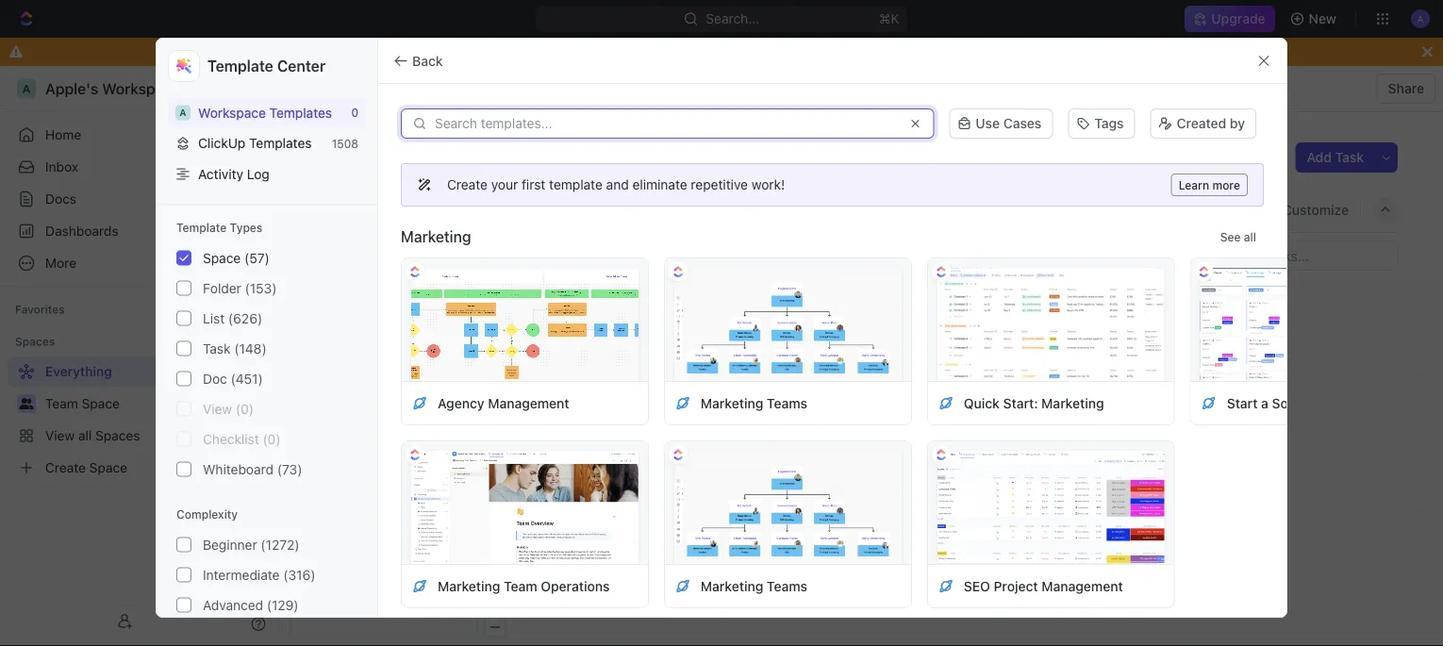 Task type: locate. For each thing, give the bounding box(es) containing it.
team
[[504, 578, 537, 594]]

1 horizontal spatial task
[[1336, 150, 1364, 165]]

doc inside 'link'
[[669, 202, 693, 217]]

hide down the calendar
[[522, 249, 547, 262]]

0 horizontal spatial list
[[203, 310, 225, 326]]

templates for workspace templates
[[270, 105, 332, 120]]

None checkbox
[[176, 281, 192, 296], [176, 371, 192, 386], [176, 402, 192, 417], [176, 281, 192, 296], [176, 371, 192, 386], [176, 402, 192, 417]]

task inside button
[[1336, 150, 1364, 165]]

all
[[1244, 230, 1257, 243]]

create your first template and eliminate repetitive work!
[[447, 177, 785, 192]]

advanced (129)
[[203, 597, 299, 613]]

1 vertical spatial templates
[[249, 135, 312, 151]]

management
[[488, 395, 569, 411], [1042, 578, 1123, 594]]

0 horizontal spatial doc
[[203, 371, 227, 386]]

1 vertical spatial hide
[[1220, 202, 1249, 217]]

customize
[[1283, 202, 1349, 217]]

a
[[180, 107, 187, 118]]

0 vertical spatial teams
[[767, 395, 808, 411]]

1 vertical spatial doc
[[203, 371, 227, 386]]

map
[[607, 202, 634, 217]]

None checkbox
[[176, 251, 192, 266], [176, 311, 192, 326], [176, 341, 192, 356], [176, 432, 192, 447], [176, 462, 192, 477], [176, 251, 192, 266], [176, 311, 192, 326], [176, 341, 192, 356], [176, 432, 192, 447], [176, 462, 192, 477]]

list (626)
[[203, 310, 262, 326]]

show
[[421, 249, 451, 262]]

dashboards link
[[8, 216, 274, 246]]

more
[[1213, 178, 1241, 192]]

1 vertical spatial list
[[203, 310, 225, 326]]

1 horizontal spatial management
[[1042, 578, 1123, 594]]

0 vertical spatial doc
[[669, 202, 693, 217]]

0 horizontal spatial management
[[488, 395, 569, 411]]

you
[[543, 44, 565, 59]]

start:
[[1003, 395, 1038, 411]]

0 vertical spatial templates
[[270, 105, 332, 120]]

use cases button
[[950, 109, 1053, 139]]

0 vertical spatial management
[[488, 395, 569, 411]]

list link
[[348, 197, 375, 223]]

1 horizontal spatial doc
[[669, 202, 693, 217]]

workspace templates
[[198, 105, 332, 120]]

board link
[[406, 197, 446, 223]]

1 vertical spatial marketing teams
[[701, 578, 808, 594]]

0 vertical spatial task
[[1336, 150, 1364, 165]]

mind
[[572, 202, 603, 217]]

2 marketing teams from the top
[[701, 578, 808, 594]]

view (0)
[[203, 401, 254, 417]]

enable
[[815, 44, 857, 59]]

to
[[602, 44, 615, 59]]

0 vertical spatial hide
[[866, 44, 895, 59]]

(153)
[[245, 280, 277, 296]]

hide down more
[[1220, 202, 1249, 217]]

created by
[[1177, 116, 1245, 131]]

2 vertical spatial hide
[[522, 249, 547, 262]]

agency management
[[438, 395, 569, 411]]

tree inside sidebar navigation
[[8, 357, 274, 483]]

folder (153)
[[203, 280, 277, 296]]

management right agency
[[488, 395, 569, 411]]

show closed button
[[397, 244, 498, 267]]

teams for quick
[[767, 395, 808, 411]]

0 vertical spatial list
[[352, 202, 375, 217]]

task (148)
[[203, 341, 267, 356]]

task left (148)
[[203, 341, 231, 356]]

docs link
[[8, 184, 274, 214]]

template
[[208, 57, 273, 75], [176, 221, 227, 234]]

0 horizontal spatial (0)
[[236, 401, 254, 417]]

0 horizontal spatial task
[[203, 341, 231, 356]]

use
[[976, 116, 1000, 131]]

quick
[[964, 395, 1000, 411]]

templates for clickup templates
[[249, 135, 312, 151]]

hide
[[866, 44, 895, 59], [1220, 202, 1249, 217], [522, 249, 547, 262]]

new
[[1309, 11, 1337, 26]]

hide button
[[514, 244, 555, 267]]

1 vertical spatial (0)
[[263, 431, 281, 447]]

everything up 0
[[298, 81, 365, 96]]

(626)
[[228, 310, 262, 326]]

template up space
[[176, 221, 227, 234]]

intermediate
[[203, 567, 280, 583]]

use cases button
[[942, 107, 1061, 141]]

list for list
[[352, 202, 375, 217]]

repetitive
[[691, 177, 748, 192]]

2 teams from the top
[[767, 578, 808, 594]]

everything
[[298, 81, 365, 96], [327, 141, 462, 172]]

do
[[522, 44, 539, 59]]

teams
[[767, 395, 808, 411], [767, 578, 808, 594]]

new button
[[1283, 4, 1348, 34]]

tags button
[[1061, 107, 1143, 141]]

templates up activity log button
[[249, 135, 312, 151]]

2 horizontal spatial hide
[[1220, 202, 1249, 217]]

beginner
[[203, 537, 257, 553]]

template for template types
[[176, 221, 227, 234]]

1 horizontal spatial list
[[352, 202, 375, 217]]

list
[[352, 202, 375, 217], [203, 310, 225, 326]]

0 vertical spatial marketing teams
[[701, 395, 808, 411]]

see all
[[1221, 230, 1257, 243]]

clickup
[[198, 135, 246, 151]]

task right add
[[1336, 150, 1364, 165]]

do you want to enable browser notifications? enable hide this
[[522, 44, 922, 59]]

1 vertical spatial management
[[1042, 578, 1123, 594]]

0 vertical spatial template
[[208, 57, 273, 75]]

list left board link
[[352, 202, 375, 217]]

and
[[606, 177, 629, 192]]

1 vertical spatial teams
[[767, 578, 808, 594]]

start
[[1227, 395, 1258, 411]]

(451)
[[231, 371, 263, 386]]

tree
[[8, 357, 274, 483]]

Search tasks... text field
[[1209, 242, 1397, 270]]

doc up view
[[203, 371, 227, 386]]

1 horizontal spatial hide
[[866, 44, 895, 59]]

list for list (626)
[[203, 310, 225, 326]]

work!
[[752, 177, 785, 192]]

activity log button
[[168, 159, 366, 189]]

1 vertical spatial task
[[203, 341, 231, 356]]

1 marketing teams from the top
[[701, 395, 808, 411]]

1 horizontal spatial (0)
[[263, 431, 281, 447]]

list inside "link"
[[352, 202, 375, 217]]

Beginner (1272) checkbox
[[176, 537, 192, 553]]

marketing
[[401, 228, 471, 246], [701, 395, 764, 411], [1042, 395, 1104, 411], [1355, 395, 1417, 411], [438, 578, 500, 594], [701, 578, 764, 594]]

template up workspace
[[208, 57, 273, 75]]

doc
[[669, 202, 693, 217], [203, 371, 227, 386]]

clickup templates
[[198, 135, 312, 151]]

templates
[[270, 105, 332, 120], [249, 135, 312, 151]]

tags button
[[1068, 109, 1135, 139]]

1 teams from the top
[[767, 395, 808, 411]]

(0)
[[236, 401, 254, 417], [263, 431, 281, 447]]

workspace
[[198, 105, 266, 120]]

(0) right view
[[236, 401, 254, 417]]

(0) up (73) on the bottom left
[[263, 431, 281, 447]]

checklist (0)
[[203, 431, 281, 447]]

inbox link
[[8, 152, 274, 182]]

everything link
[[293, 77, 370, 100]]

0 horizontal spatial hide
[[522, 249, 547, 262]]

doc for doc (451)
[[203, 371, 227, 386]]

start a social media marketing age
[[1227, 395, 1444, 411]]

templates down everything link
[[270, 105, 332, 120]]

by
[[1230, 116, 1245, 131]]

(73)
[[277, 461, 302, 477]]

list down folder
[[203, 310, 225, 326]]

doc down eliminate
[[669, 202, 693, 217]]

everything down 0
[[327, 141, 462, 172]]

1 vertical spatial template
[[176, 221, 227, 234]]

hide left this
[[866, 44, 895, 59]]

calendar
[[481, 202, 537, 217]]

management right project at the bottom of page
[[1042, 578, 1123, 594]]

this
[[899, 44, 922, 59]]

0 vertical spatial (0)
[[236, 401, 254, 417]]

a
[[1262, 395, 1269, 411]]



Task type: describe. For each thing, give the bounding box(es) containing it.
intermediate (316)
[[203, 567, 316, 583]]

mind map
[[572, 202, 634, 217]]

created by button
[[1151, 109, 1257, 139]]

view
[[203, 401, 232, 417]]

share
[[1389, 81, 1425, 96]]

sidebar navigation
[[0, 66, 282, 646]]

learn more link
[[1172, 174, 1248, 196]]

teams for seo
[[767, 578, 808, 594]]

calendar link
[[478, 197, 537, 223]]

advanced
[[203, 597, 263, 613]]

enable
[[618, 44, 660, 59]]

see all button
[[1213, 225, 1264, 248]]

share button
[[1377, 74, 1436, 104]]

browser
[[664, 44, 714, 59]]

quick start: marketing
[[964, 395, 1104, 411]]

template types
[[176, 221, 263, 234]]

marketing team operations
[[438, 578, 610, 594]]

seo
[[964, 578, 991, 594]]

upgrade
[[1212, 11, 1266, 26]]

template for template center
[[208, 57, 273, 75]]

doc (451)
[[203, 371, 263, 386]]

1 vertical spatial everything
[[327, 141, 462, 172]]

beginner (1272)
[[203, 537, 300, 553]]

0 vertical spatial everything
[[298, 81, 365, 96]]

whiteboard (73)
[[203, 461, 302, 477]]

back
[[412, 53, 443, 68]]

log
[[247, 166, 270, 182]]

hide button
[[1198, 197, 1255, 223]]

template center
[[208, 57, 326, 75]]

folder
[[203, 280, 241, 296]]

first
[[522, 177, 546, 192]]

spaces
[[15, 335, 55, 348]]

(129)
[[267, 597, 299, 613]]

Search templates... text field
[[435, 116, 897, 131]]

tags
[[1095, 116, 1124, 131]]

mind map link
[[569, 197, 634, 223]]

operations
[[541, 578, 610, 594]]

Intermediate (316) checkbox
[[176, 568, 192, 583]]

center
[[277, 57, 326, 75]]

marketing teams for marketing team operations
[[701, 578, 808, 594]]

marketing teams for agency management
[[701, 395, 808, 411]]

eliminate
[[633, 177, 687, 192]]

docs
[[45, 191, 76, 207]]

template
[[549, 177, 603, 192]]

hide inside hide button
[[522, 249, 547, 262]]

inbox
[[45, 159, 78, 175]]

doc for doc
[[669, 202, 693, 217]]

media
[[1314, 395, 1351, 411]]

add
[[1307, 150, 1332, 165]]

⌘k
[[879, 11, 900, 26]]

Advanced (129) checkbox
[[176, 598, 192, 613]]

search button
[[1120, 197, 1194, 223]]

social
[[1272, 395, 1310, 411]]

created by button
[[1143, 107, 1264, 141]]

apple's workspace, , element
[[175, 105, 191, 120]]

favorites
[[15, 303, 65, 316]]

dashboards
[[45, 223, 119, 239]]

(0) for view (0)
[[236, 401, 254, 417]]

created
[[1177, 116, 1227, 131]]

favorites button
[[8, 298, 72, 321]]

0
[[351, 106, 359, 119]]

(148)
[[234, 341, 267, 356]]

learn more
[[1179, 178, 1241, 192]]

learn
[[1179, 178, 1210, 192]]

closed
[[454, 249, 490, 262]]

activity
[[198, 166, 243, 182]]

board
[[409, 202, 446, 217]]

1508
[[332, 137, 359, 150]]

cases
[[1004, 116, 1042, 131]]

whiteboard
[[203, 461, 274, 477]]

seo project management
[[964, 578, 1123, 594]]

add task button
[[1296, 142, 1376, 173]]

want
[[569, 44, 599, 59]]

age
[[1421, 395, 1444, 411]]

see
[[1221, 230, 1241, 243]]

(316)
[[283, 567, 316, 583]]

project
[[994, 578, 1038, 594]]

agency
[[438, 395, 485, 411]]

add task
[[1307, 150, 1364, 165]]

(0) for checklist (0)
[[263, 431, 281, 447]]

space
[[203, 250, 241, 266]]

space (57)
[[203, 250, 270, 266]]

(57)
[[244, 250, 270, 266]]

checklist
[[203, 431, 259, 447]]

hide inside hide dropdown button
[[1220, 202, 1249, 217]]



Task type: vqa. For each thing, say whether or not it's contained in the screenshot.
Browser
yes



